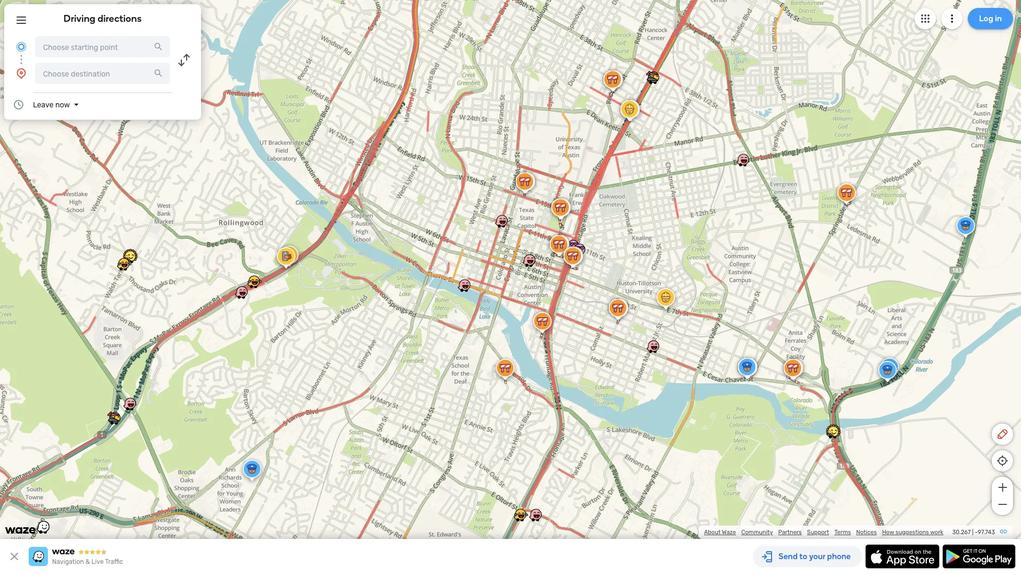 Task type: vqa. For each thing, say whether or not it's contained in the screenshot.
About
yes



Task type: locate. For each thing, give the bounding box(es) containing it.
clock image
[[12, 98, 25, 111]]

leave now
[[33, 100, 70, 109]]

current location image
[[15, 40, 28, 53]]

notices link
[[857, 529, 877, 536]]

-
[[975, 529, 978, 536]]

live
[[92, 559, 104, 566]]

community link
[[742, 529, 773, 536]]

driving
[[64, 13, 95, 24]]

|
[[973, 529, 974, 536]]

&
[[86, 559, 90, 566]]

about
[[704, 529, 721, 536]]

x image
[[8, 551, 21, 563]]

suggestions
[[896, 529, 929, 536]]

about waze community partners support terms notices how suggestions work
[[704, 529, 944, 536]]

about waze link
[[704, 529, 736, 536]]

support link
[[807, 529, 829, 536]]

location image
[[15, 67, 28, 80]]

traffic
[[105, 559, 123, 566]]

how suggestions work link
[[883, 529, 944, 536]]

zoom in image
[[996, 482, 1010, 494]]



Task type: describe. For each thing, give the bounding box(es) containing it.
directions
[[98, 13, 142, 24]]

partners link
[[779, 529, 802, 536]]

waze
[[722, 529, 736, 536]]

Choose starting point text field
[[35, 36, 170, 57]]

terms link
[[835, 529, 851, 536]]

terms
[[835, 529, 851, 536]]

30.267 | -97.743
[[953, 529, 995, 536]]

97.743
[[978, 529, 995, 536]]

zoom out image
[[996, 499, 1010, 511]]

link image
[[1000, 528, 1008, 536]]

navigation
[[52, 559, 84, 566]]

now
[[55, 100, 70, 109]]

partners
[[779, 529, 802, 536]]

30.267
[[953, 529, 971, 536]]

leave
[[33, 100, 53, 109]]

community
[[742, 529, 773, 536]]

driving directions
[[64, 13, 142, 24]]

notices
[[857, 529, 877, 536]]

pencil image
[[997, 428, 1009, 441]]

support
[[807, 529, 829, 536]]

how
[[883, 529, 895, 536]]

work
[[931, 529, 944, 536]]

navigation & live traffic
[[52, 559, 123, 566]]

Choose destination text field
[[35, 63, 170, 84]]



